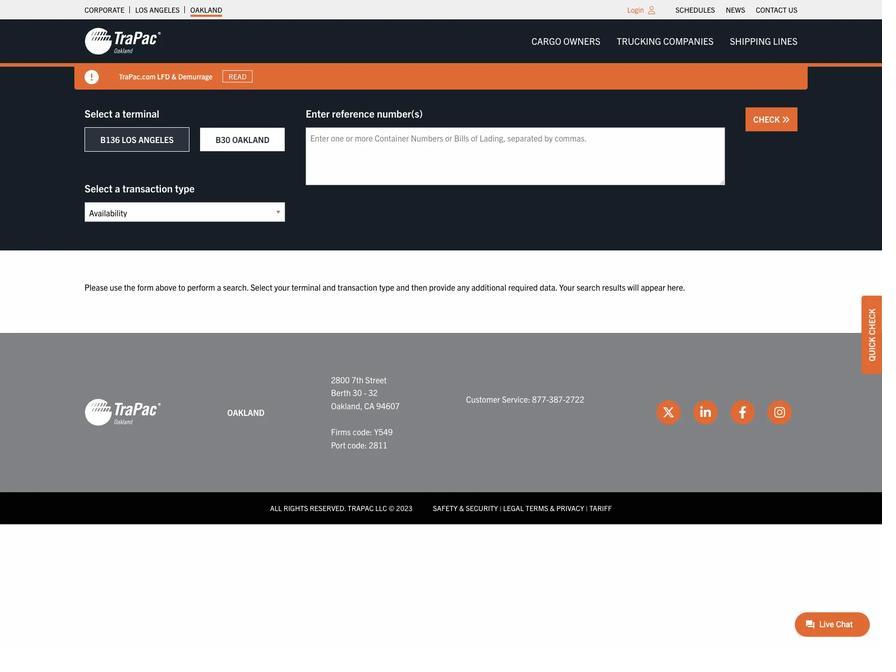 Task type: describe. For each thing, give the bounding box(es) containing it.
customer
[[466, 394, 500, 404]]

login link
[[627, 5, 644, 14]]

trapac.com
[[119, 72, 156, 81]]

service:
[[502, 394, 530, 404]]

2 vertical spatial oakland
[[227, 407, 265, 418]]

oakland link
[[190, 3, 222, 17]]

trucking
[[617, 35, 661, 47]]

shipping lines link
[[722, 31, 806, 52]]

select a transaction type
[[85, 182, 195, 195]]

0 horizontal spatial terminal
[[123, 107, 159, 120]]

safety
[[433, 504, 458, 513]]

1 oakland image from the top
[[85, 27, 161, 56]]

lines
[[773, 35, 798, 47]]

read for oak - import not accessible meaning
[[253, 72, 271, 81]]

0 vertical spatial code:
[[353, 427, 372, 437]]

ca
[[364, 401, 375, 411]]

safety & security link
[[433, 504, 498, 513]]

the
[[124, 282, 135, 292]]

2 and from the left
[[396, 282, 410, 292]]

lfd
[[157, 72, 170, 81]]

1 vertical spatial check
[[867, 309, 877, 335]]

berth
[[331, 388, 351, 398]]

to
[[178, 282, 185, 292]]

any
[[457, 282, 470, 292]]

perform
[[187, 282, 215, 292]]

cargo
[[532, 35, 561, 47]]

7th
[[352, 375, 364, 385]]

quick check link
[[862, 296, 882, 374]]

2 vertical spatial select
[[251, 282, 273, 292]]

schedules link
[[676, 3, 715, 17]]

1 | from the left
[[500, 504, 502, 513]]

los angeles
[[135, 5, 180, 14]]

your
[[559, 282, 575, 292]]

1 vertical spatial los
[[122, 134, 137, 145]]

read link for oak - import not accessible meaning
[[247, 70, 277, 83]]

32
[[368, 388, 378, 398]]

oak - import not accessible meaning
[[119, 72, 237, 81]]

corporate
[[85, 5, 124, 14]]

2811
[[369, 440, 388, 450]]

trapac
[[348, 504, 374, 513]]

solid image inside check button
[[782, 116, 790, 124]]

use
[[110, 282, 122, 292]]

quick check
[[867, 309, 877, 361]]

oakland,
[[331, 401, 363, 411]]

then
[[411, 282, 427, 292]]

b136 los angeles
[[100, 134, 174, 145]]

contact us
[[756, 5, 798, 14]]

y549
[[374, 427, 393, 437]]

here.
[[667, 282, 686, 292]]

results
[[602, 282, 626, 292]]

1 horizontal spatial terminal
[[292, 282, 321, 292]]

select for select a transaction type
[[85, 182, 113, 195]]

your
[[274, 282, 290, 292]]

2722
[[566, 394, 585, 404]]

1 vertical spatial angeles
[[138, 134, 174, 145]]

demurrage
[[178, 72, 213, 81]]

rights
[[284, 504, 308, 513]]

tariff link
[[590, 504, 612, 513]]

all rights reserved. trapac llc © 2023
[[270, 504, 413, 513]]

a for transaction
[[115, 182, 120, 195]]

Enter reference number(s) text field
[[306, 127, 726, 185]]

shipping
[[730, 35, 771, 47]]

select for select a terminal
[[85, 107, 113, 120]]

b30 oakland
[[216, 134, 270, 145]]

firms
[[331, 427, 351, 437]]

0 horizontal spatial &
[[172, 72, 177, 81]]

30
[[353, 388, 362, 398]]

menu bar containing schedules
[[670, 3, 803, 17]]

above
[[155, 282, 177, 292]]

will
[[628, 282, 639, 292]]

contact
[[756, 5, 787, 14]]

2800
[[331, 375, 350, 385]]

0 horizontal spatial solid image
[[85, 70, 99, 85]]

2023
[[396, 504, 413, 513]]

form
[[137, 282, 154, 292]]

login
[[627, 5, 644, 14]]

quick
[[867, 337, 877, 361]]

search.
[[223, 282, 249, 292]]

enter
[[306, 107, 330, 120]]

check button
[[746, 107, 798, 131]]

oak
[[119, 72, 133, 81]]

news link
[[726, 3, 745, 17]]

387-
[[549, 394, 566, 404]]

shipping lines
[[730, 35, 798, 47]]

los angeles link
[[135, 3, 180, 17]]

menu bar inside banner
[[523, 31, 806, 52]]

all
[[270, 504, 282, 513]]



Task type: vqa. For each thing, say whether or not it's contained in the screenshot.
Oakland, at the bottom of page
yes



Task type: locate. For each thing, give the bounding box(es) containing it.
safety & security | legal terms & privacy | tariff
[[433, 504, 612, 513]]

0 vertical spatial terminal
[[123, 107, 159, 120]]

read link for trapac.com lfd & demurrage
[[223, 70, 253, 83]]

0 vertical spatial solid image
[[85, 70, 99, 85]]

solid image
[[85, 70, 99, 85], [782, 116, 790, 124]]

1 horizontal spatial -
[[364, 388, 367, 398]]

1 horizontal spatial read
[[253, 72, 271, 81]]

trapac.com lfd & demurrage
[[119, 72, 213, 81]]

select
[[85, 107, 113, 120], [85, 182, 113, 195], [251, 282, 273, 292]]

terms
[[526, 504, 548, 513]]

1 horizontal spatial type
[[379, 282, 394, 292]]

footer containing 2800 7th street
[[0, 333, 882, 524]]

0 vertical spatial oakland
[[190, 5, 222, 14]]

- right the 30
[[364, 388, 367, 398]]

1 vertical spatial -
[[364, 388, 367, 398]]

1 read link from the left
[[223, 70, 253, 83]]

news
[[726, 5, 745, 14]]

& right terms
[[550, 504, 555, 513]]

privacy
[[557, 504, 584, 513]]

0 horizontal spatial -
[[135, 72, 137, 81]]

0 vertical spatial -
[[135, 72, 137, 81]]

read link right 'demurrage'
[[223, 70, 253, 83]]

appear
[[641, 282, 666, 292]]

required
[[508, 282, 538, 292]]

type
[[175, 182, 195, 195], [379, 282, 394, 292]]

0 horizontal spatial read
[[229, 72, 247, 81]]

search
[[577, 282, 600, 292]]

footer
[[0, 333, 882, 524]]

read right meaning
[[253, 72, 271, 81]]

additional
[[472, 282, 506, 292]]

not
[[162, 72, 173, 81]]

schedules
[[676, 5, 715, 14]]

angeles
[[149, 5, 180, 14], [138, 134, 174, 145]]

0 vertical spatial menu bar
[[670, 3, 803, 17]]

los
[[135, 5, 148, 14], [122, 134, 137, 145]]

1 vertical spatial a
[[115, 182, 120, 195]]

1 vertical spatial oakland image
[[85, 399, 161, 427]]

contact us link
[[756, 3, 798, 17]]

94607
[[377, 401, 400, 411]]

cargo owners
[[532, 35, 601, 47]]

1 vertical spatial code:
[[348, 440, 367, 450]]

and right 'your'
[[323, 282, 336, 292]]

0 vertical spatial type
[[175, 182, 195, 195]]

- inside "2800 7th street berth 30 - 32 oakland, ca 94607"
[[364, 388, 367, 398]]

oakland image
[[85, 27, 161, 56], [85, 399, 161, 427]]

read link right meaning
[[247, 70, 277, 83]]

street
[[365, 375, 387, 385]]

1 horizontal spatial check
[[867, 309, 877, 335]]

accessible
[[175, 72, 208, 81]]

0 horizontal spatial type
[[175, 182, 195, 195]]

0 horizontal spatial and
[[323, 282, 336, 292]]

menu bar containing cargo owners
[[523, 31, 806, 52]]

0 vertical spatial angeles
[[149, 5, 180, 14]]

& right safety
[[459, 504, 464, 513]]

0 horizontal spatial |
[[500, 504, 502, 513]]

number(s)
[[377, 107, 423, 120]]

select a terminal
[[85, 107, 159, 120]]

1 vertical spatial menu bar
[[523, 31, 806, 52]]

check
[[754, 114, 782, 124], [867, 309, 877, 335]]

read for trapac.com lfd & demurrage
[[229, 72, 247, 81]]

2 read from the left
[[253, 72, 271, 81]]

& right lfd
[[172, 72, 177, 81]]

1 horizontal spatial solid image
[[782, 116, 790, 124]]

1 read from the left
[[229, 72, 247, 81]]

1 horizontal spatial |
[[586, 504, 588, 513]]

0 vertical spatial check
[[754, 114, 782, 124]]

-
[[135, 72, 137, 81], [364, 388, 367, 398]]

corporate link
[[85, 3, 124, 17]]

b136
[[100, 134, 120, 145]]

code: up 2811
[[353, 427, 372, 437]]

2 read link from the left
[[247, 70, 277, 83]]

enter reference number(s)
[[306, 107, 423, 120]]

owners
[[564, 35, 601, 47]]

trucking companies link
[[609, 31, 722, 52]]

a up b136 at the left
[[115, 107, 120, 120]]

reference
[[332, 107, 375, 120]]

read right 'demurrage'
[[229, 72, 247, 81]]

1 horizontal spatial and
[[396, 282, 410, 292]]

provide
[[429, 282, 455, 292]]

los right b136 at the left
[[122, 134, 137, 145]]

legal terms & privacy link
[[503, 504, 584, 513]]

1 horizontal spatial &
[[459, 504, 464, 513]]

terminal right 'your'
[[292, 282, 321, 292]]

a left the search.
[[217, 282, 221, 292]]

1 and from the left
[[323, 282, 336, 292]]

security
[[466, 504, 498, 513]]

2800 7th street berth 30 - 32 oakland, ca 94607
[[331, 375, 400, 411]]

| left legal
[[500, 504, 502, 513]]

menu bar
[[670, 3, 803, 17], [523, 31, 806, 52]]

877-
[[532, 394, 549, 404]]

select left 'your'
[[251, 282, 273, 292]]

import
[[139, 72, 160, 81]]

2 | from the left
[[586, 504, 588, 513]]

check inside button
[[754, 114, 782, 124]]

tariff
[[590, 504, 612, 513]]

2 horizontal spatial &
[[550, 504, 555, 513]]

0 vertical spatial a
[[115, 107, 120, 120]]

terminal up the b136 los angeles
[[123, 107, 159, 120]]

menu bar down light icon
[[523, 31, 806, 52]]

0 vertical spatial oakland image
[[85, 27, 161, 56]]

1 horizontal spatial transaction
[[338, 282, 377, 292]]

1 vertical spatial terminal
[[292, 282, 321, 292]]

select up b136 at the left
[[85, 107, 113, 120]]

cargo owners link
[[523, 31, 609, 52]]

select down b136 at the left
[[85, 182, 113, 195]]

b30
[[216, 134, 230, 145]]

1 vertical spatial oakland
[[232, 134, 270, 145]]

0 vertical spatial los
[[135, 5, 148, 14]]

companies
[[663, 35, 714, 47]]

trucking companies
[[617, 35, 714, 47]]

a
[[115, 107, 120, 120], [115, 182, 120, 195], [217, 282, 221, 292]]

meaning
[[210, 72, 237, 81]]

0 vertical spatial transaction
[[123, 182, 173, 195]]

banner
[[0, 19, 882, 90]]

1 vertical spatial type
[[379, 282, 394, 292]]

and left then
[[396, 282, 410, 292]]

1 vertical spatial transaction
[[338, 282, 377, 292]]

legal
[[503, 504, 524, 513]]

port
[[331, 440, 346, 450]]

0 vertical spatial select
[[85, 107, 113, 120]]

0 horizontal spatial transaction
[[123, 182, 173, 195]]

angeles left oakland link
[[149, 5, 180, 14]]

©
[[389, 504, 395, 513]]

0 horizontal spatial check
[[754, 114, 782, 124]]

us
[[789, 5, 798, 14]]

light image
[[648, 6, 655, 14]]

menu bar up shipping
[[670, 3, 803, 17]]

oakland
[[190, 5, 222, 14], [232, 134, 270, 145], [227, 407, 265, 418]]

1 vertical spatial solid image
[[782, 116, 790, 124]]

banner containing cargo owners
[[0, 19, 882, 90]]

| left the tariff
[[586, 504, 588, 513]]

please use the form above to perform a search. select your terminal and transaction type and then provide any additional required data. your search results will appear here.
[[85, 282, 686, 292]]

please
[[85, 282, 108, 292]]

code: right port
[[348, 440, 367, 450]]

firms code:  y549 port code:  2811
[[331, 427, 393, 450]]

&
[[172, 72, 177, 81], [459, 504, 464, 513], [550, 504, 555, 513]]

|
[[500, 504, 502, 513], [586, 504, 588, 513]]

reserved.
[[310, 504, 346, 513]]

2 vertical spatial a
[[217, 282, 221, 292]]

a down b136 at the left
[[115, 182, 120, 195]]

1 vertical spatial select
[[85, 182, 113, 195]]

angeles down select a terminal
[[138, 134, 174, 145]]

read link
[[223, 70, 253, 83], [247, 70, 277, 83]]

2 oakland image from the top
[[85, 399, 161, 427]]

- right oak at the left of page
[[135, 72, 137, 81]]

los right corporate link
[[135, 5, 148, 14]]

a for terminal
[[115, 107, 120, 120]]



